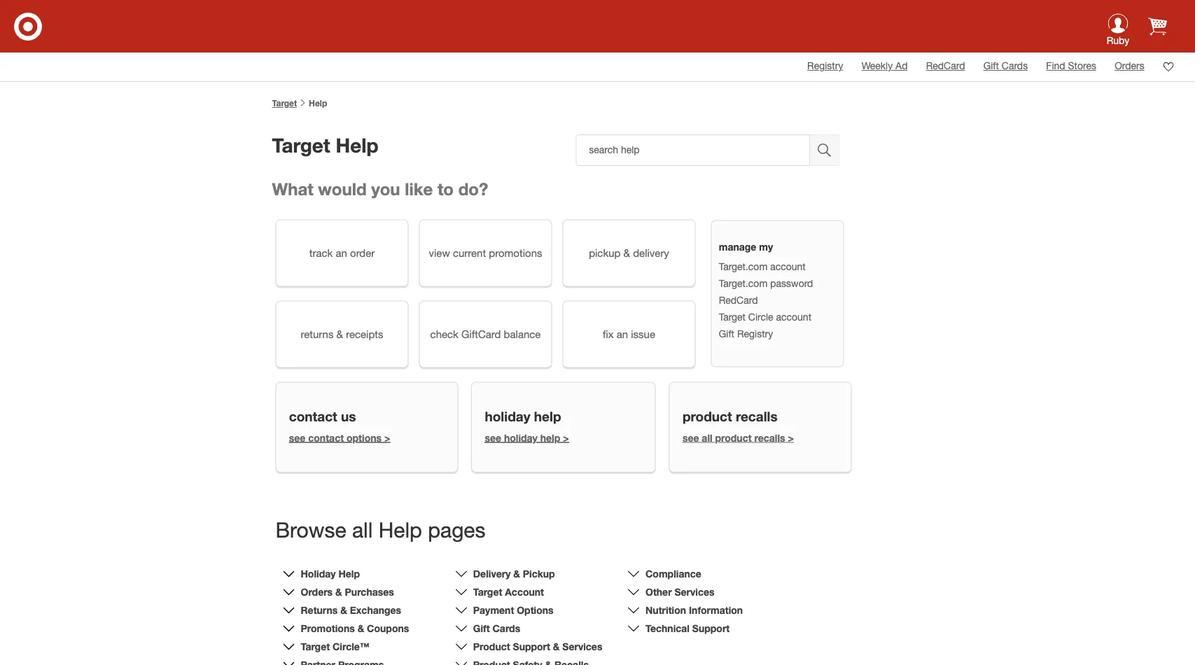 Task type: vqa. For each thing, say whether or not it's contained in the screenshot.
Nutrition Information
yes



Task type: locate. For each thing, give the bounding box(es) containing it.
redcard right ad
[[927, 60, 966, 71]]

> for us
[[385, 432, 390, 444]]

options
[[517, 605, 554, 616]]

1 > from the left
[[385, 432, 390, 444]]

1 vertical spatial orders
[[301, 587, 333, 598]]

gift registry link
[[719, 328, 774, 340]]

all down product recalls
[[702, 432, 713, 444]]

1 vertical spatial account
[[777, 311, 812, 323]]

& for pickup
[[624, 247, 631, 259]]

contact up "see contact options >"
[[289, 409, 338, 425]]

0 vertical spatial gift cards
[[984, 60, 1029, 71]]

0 horizontal spatial an
[[336, 247, 347, 259]]

fix an issue
[[603, 328, 656, 340]]

1 horizontal spatial orders
[[1115, 60, 1145, 71]]

cards down payment options
[[493, 623, 521, 635]]

product down product recalls
[[716, 432, 752, 444]]

account
[[505, 587, 544, 598]]

0 vertical spatial support
[[693, 623, 730, 635]]

target.com account target.com password redcard target circle account gift registry
[[719, 261, 814, 340]]

orders & purchases link
[[301, 587, 394, 598]]

1 vertical spatial cards
[[493, 623, 521, 635]]

see down contact us
[[289, 432, 306, 444]]

technical support
[[646, 623, 730, 635]]

1 vertical spatial holiday
[[504, 432, 538, 444]]

target up what at the top left of page
[[272, 133, 330, 157]]

orders
[[1115, 60, 1145, 71], [301, 587, 333, 598]]

registry inside target.com account target.com password redcard target circle account gift registry
[[738, 328, 774, 340]]

see all product recalls > link
[[683, 432, 794, 444]]

1 horizontal spatial gift cards link
[[984, 60, 1029, 71]]

support down information
[[693, 623, 730, 635]]

holiday down 'holiday help'
[[504, 432, 538, 444]]

my target.com shopping cart image
[[1149, 17, 1168, 36]]

1 see from the left
[[289, 432, 306, 444]]

0 vertical spatial orders
[[1115, 60, 1145, 71]]

& down orders & purchases
[[341, 605, 347, 616]]

0 horizontal spatial registry
[[738, 328, 774, 340]]

0 horizontal spatial support
[[513, 641, 551, 653]]

1 vertical spatial an
[[617, 328, 628, 340]]

support for product
[[513, 641, 551, 653]]

0 vertical spatial account
[[771, 261, 806, 272]]

target account
[[473, 587, 544, 598]]

gift
[[984, 60, 1000, 71], [719, 328, 735, 340], [473, 623, 490, 635]]

help down 'holiday help'
[[541, 432, 561, 444]]

0 horizontal spatial gift cards link
[[473, 623, 521, 635]]

1 horizontal spatial redcard
[[927, 60, 966, 71]]

see holiday help > link
[[485, 432, 569, 444]]

track an order
[[309, 247, 375, 259]]

redcard up circle
[[719, 294, 758, 306]]

2 see from the left
[[485, 432, 502, 444]]

gift cards link left find
[[984, 60, 1029, 71]]

1 horizontal spatial support
[[693, 623, 730, 635]]

0 vertical spatial all
[[702, 432, 713, 444]]

holiday help link
[[301, 568, 360, 580]]

2 horizontal spatial gift
[[984, 60, 1000, 71]]

delivery
[[633, 247, 670, 259]]

2 horizontal spatial >
[[788, 432, 794, 444]]

1 horizontal spatial redcard link
[[927, 60, 966, 71]]

payment options
[[473, 605, 554, 616]]

an right fix on the right
[[617, 328, 628, 340]]

0 horizontal spatial all
[[352, 518, 373, 542]]

account
[[771, 261, 806, 272], [777, 311, 812, 323]]

0 horizontal spatial >
[[385, 432, 390, 444]]

help
[[534, 409, 561, 425], [541, 432, 561, 444]]

ruby
[[1107, 35, 1130, 46]]

1 vertical spatial registry
[[738, 328, 774, 340]]

> for help
[[563, 432, 569, 444]]

registry left weekly
[[808, 60, 844, 71]]

redcard link up circle
[[719, 294, 758, 306]]

technical
[[646, 623, 690, 635]]

1 horizontal spatial gift
[[719, 328, 735, 340]]

& up 'account'
[[514, 568, 520, 580]]

& down holiday help link
[[336, 587, 342, 598]]

search help text field
[[576, 135, 811, 166]]

0 horizontal spatial orders
[[301, 587, 333, 598]]

0 horizontal spatial gift cards
[[473, 623, 521, 635]]

redcard link
[[927, 60, 966, 71], [719, 294, 758, 306]]

do?
[[459, 179, 489, 199]]

1 horizontal spatial gift cards
[[984, 60, 1029, 71]]

gift cards down "payment"
[[473, 623, 521, 635]]

2 horizontal spatial see
[[683, 432, 699, 444]]

& for returns
[[341, 605, 347, 616]]

help up would
[[336, 133, 379, 157]]

0 horizontal spatial gift
[[473, 623, 490, 635]]

check giftcard balance link
[[419, 301, 552, 368]]

services
[[675, 587, 715, 598], [563, 641, 603, 653]]

help element
[[309, 98, 327, 108]]

gift cards link down "payment"
[[473, 623, 521, 635]]

target for target account
[[473, 587, 503, 598]]

1 vertical spatial target.com
[[719, 278, 768, 289]]

gift cards link
[[984, 60, 1029, 71], [473, 623, 521, 635]]

holiday up see holiday help >
[[485, 409, 531, 425]]

support
[[693, 623, 730, 635], [513, 641, 551, 653]]

1 vertical spatial all
[[352, 518, 373, 542]]

contact
[[289, 409, 338, 425], [308, 432, 344, 444]]

1 horizontal spatial all
[[702, 432, 713, 444]]

see down product recalls
[[683, 432, 699, 444]]

account up password on the right
[[771, 261, 806, 272]]

0 horizontal spatial cards
[[493, 623, 521, 635]]

orders down ruby
[[1115, 60, 1145, 71]]

would
[[318, 179, 367, 199]]

recalls up see all product recalls > 'link'
[[736, 409, 778, 425]]

giftcard
[[462, 328, 501, 340]]

0 vertical spatial holiday
[[485, 409, 531, 425]]

gift left find
[[984, 60, 1000, 71]]

& up circle™
[[358, 623, 364, 635]]

0 vertical spatial redcard
[[927, 60, 966, 71]]

1 horizontal spatial services
[[675, 587, 715, 598]]

orders down holiday
[[301, 587, 333, 598]]

support for technical
[[693, 623, 730, 635]]

all right browse
[[352, 518, 373, 542]]

recalls down product recalls
[[755, 432, 786, 444]]

redcard link for target.com password
[[719, 294, 758, 306]]

target down delivery
[[473, 587, 503, 598]]

gift up product
[[473, 623, 490, 635]]

track
[[309, 247, 333, 259]]

pickup
[[523, 568, 555, 580]]

& right returns
[[337, 328, 343, 340]]

0 vertical spatial target.com
[[719, 261, 768, 272]]

0 vertical spatial recalls
[[736, 409, 778, 425]]

redcard link right ad
[[927, 60, 966, 71]]

target down promotions
[[301, 641, 330, 653]]

account right circle
[[777, 311, 812, 323]]

0 horizontal spatial redcard
[[719, 294, 758, 306]]

delivery & pickup
[[473, 568, 555, 580]]

an right track
[[336, 247, 347, 259]]

1 vertical spatial redcard
[[719, 294, 758, 306]]

redcard link for weekly ad
[[927, 60, 966, 71]]

help up see holiday help >
[[534, 409, 561, 425]]

receipts
[[346, 328, 384, 340]]

0 vertical spatial redcard link
[[927, 60, 966, 71]]

orders link
[[1115, 60, 1145, 71]]

1 horizontal spatial an
[[617, 328, 628, 340]]

target.com down manage my
[[719, 261, 768, 272]]

registry down circle
[[738, 328, 774, 340]]

an for track
[[336, 247, 347, 259]]

see down 'holiday help'
[[485, 432, 502, 444]]

target
[[272, 98, 297, 108], [272, 133, 330, 157], [719, 311, 746, 323], [473, 587, 503, 598], [301, 641, 330, 653]]

& down options
[[553, 641, 560, 653]]

nutrition information link
[[646, 605, 743, 616]]

1 horizontal spatial see
[[485, 432, 502, 444]]

target left help element
[[272, 98, 297, 108]]

0 vertical spatial gift
[[984, 60, 1000, 71]]

0 horizontal spatial see
[[289, 432, 306, 444]]

returns
[[301, 605, 338, 616]]

cards
[[1002, 60, 1029, 71], [493, 623, 521, 635]]

target.com down target.com account link
[[719, 278, 768, 289]]

gift cards
[[984, 60, 1029, 71], [473, 623, 521, 635]]

redcard inside target.com account target.com password redcard target circle account gift registry
[[719, 294, 758, 306]]

support down options
[[513, 641, 551, 653]]

0 vertical spatial services
[[675, 587, 715, 598]]

delivery
[[473, 568, 511, 580]]

circle™
[[333, 641, 370, 653]]

gift inside target.com account target.com password redcard target circle account gift registry
[[719, 328, 735, 340]]

see
[[289, 432, 306, 444], [485, 432, 502, 444], [683, 432, 699, 444]]

& for delivery
[[514, 568, 520, 580]]

help up orders & purchases
[[339, 568, 360, 580]]

1 horizontal spatial cards
[[1002, 60, 1029, 71]]

& for returns
[[337, 328, 343, 340]]

weekly ad
[[862, 60, 908, 71]]

other services
[[646, 587, 715, 598]]

circle
[[749, 311, 774, 323]]

1 horizontal spatial registry
[[808, 60, 844, 71]]

holiday
[[485, 409, 531, 425], [504, 432, 538, 444]]

issue
[[631, 328, 656, 340]]

balance
[[504, 328, 541, 340]]

0 vertical spatial an
[[336, 247, 347, 259]]

target up the gift registry link
[[719, 311, 746, 323]]

1 vertical spatial support
[[513, 641, 551, 653]]

recalls
[[736, 409, 778, 425], [755, 432, 786, 444]]

0 vertical spatial product
[[683, 409, 733, 425]]

browse
[[276, 518, 346, 542]]

0 horizontal spatial services
[[563, 641, 603, 653]]

find
[[1047, 60, 1066, 71]]

gift cards left find
[[984, 60, 1029, 71]]

orders for orders & purchases
[[301, 587, 333, 598]]

weekly ad link
[[862, 60, 908, 71]]

&
[[624, 247, 631, 259], [337, 328, 343, 340], [514, 568, 520, 580], [336, 587, 342, 598], [341, 605, 347, 616], [358, 623, 364, 635], [553, 641, 560, 653]]

1 vertical spatial gift cards
[[473, 623, 521, 635]]

1 vertical spatial gift
[[719, 328, 735, 340]]

contact down contact us
[[308, 432, 344, 444]]

target inside target.com account target.com password redcard target circle account gift registry
[[719, 311, 746, 323]]

product up see all product recalls > 'link'
[[683, 409, 733, 425]]

manage
[[719, 241, 757, 253]]

an
[[336, 247, 347, 259], [617, 328, 628, 340]]

& for orders
[[336, 587, 342, 598]]

0 horizontal spatial redcard link
[[719, 294, 758, 306]]

1 vertical spatial help
[[541, 432, 561, 444]]

all for see
[[702, 432, 713, 444]]

2 > from the left
[[563, 432, 569, 444]]

None image field
[[811, 135, 840, 166]]

registry
[[808, 60, 844, 71], [738, 328, 774, 340]]

all
[[702, 432, 713, 444], [352, 518, 373, 542]]

help right the target link
[[309, 98, 327, 108]]

gift down target circle account link
[[719, 328, 735, 340]]

cards left find
[[1002, 60, 1029, 71]]

see for contact us
[[289, 432, 306, 444]]

1 vertical spatial redcard link
[[719, 294, 758, 306]]

& right pickup in the top of the page
[[624, 247, 631, 259]]

1 horizontal spatial >
[[563, 432, 569, 444]]



Task type: describe. For each thing, give the bounding box(es) containing it.
promotions
[[489, 247, 543, 259]]

order
[[350, 247, 375, 259]]

returns & exchanges
[[301, 605, 402, 616]]

compliance
[[646, 568, 702, 580]]

compliance link
[[646, 568, 702, 580]]

you
[[371, 179, 400, 199]]

an for fix
[[617, 328, 628, 340]]

weekly
[[862, 60, 893, 71]]

1 target.com from the top
[[719, 261, 768, 272]]

orders & purchases
[[301, 587, 394, 598]]

favorites image
[[1164, 61, 1175, 72]]

0 vertical spatial help
[[534, 409, 561, 425]]

target.com account link
[[719, 261, 806, 272]]

promotions
[[301, 623, 355, 635]]

contact us
[[289, 409, 356, 425]]

payment
[[473, 605, 514, 616]]

1 vertical spatial gift cards link
[[473, 623, 521, 635]]

other services link
[[646, 587, 715, 598]]

target for the target link
[[272, 98, 297, 108]]

& for promotions
[[358, 623, 364, 635]]

3 see from the left
[[683, 432, 699, 444]]

returns & exchanges link
[[301, 605, 402, 616]]

3 > from the left
[[788, 432, 794, 444]]

holiday help
[[485, 409, 561, 425]]

returns & receipts link
[[276, 301, 409, 368]]

see contact options >
[[289, 432, 390, 444]]

1 vertical spatial services
[[563, 641, 603, 653]]

payment options link
[[473, 605, 554, 616]]

track an order link
[[276, 220, 409, 287]]

2 target.com from the top
[[719, 278, 768, 289]]

check
[[431, 328, 459, 340]]

see holiday help >
[[485, 432, 569, 444]]

target circle™
[[301, 641, 370, 653]]

target for target circle™
[[301, 641, 330, 653]]

us
[[341, 409, 356, 425]]

pickup & delivery link
[[563, 220, 696, 287]]

help left pages
[[379, 518, 422, 542]]

product
[[473, 641, 510, 653]]

target circle™ link
[[301, 641, 370, 653]]

target.com password link
[[719, 278, 814, 289]]

to
[[438, 179, 454, 199]]

0 vertical spatial contact
[[289, 409, 338, 425]]

holiday
[[301, 568, 336, 580]]

view current promotions link
[[419, 220, 552, 287]]

fix
[[603, 328, 614, 340]]

0 vertical spatial registry
[[808, 60, 844, 71]]

other
[[646, 587, 672, 598]]

fix an issue link
[[563, 301, 696, 368]]

2 vertical spatial gift
[[473, 623, 490, 635]]

browse all help pages
[[276, 518, 486, 542]]

pages
[[428, 518, 486, 542]]

all for browse
[[352, 518, 373, 542]]

target link
[[272, 98, 297, 108]]

registry link
[[808, 60, 844, 71]]

view current promotions
[[429, 247, 543, 259]]

see for holiday help
[[485, 432, 502, 444]]

returns
[[301, 328, 334, 340]]

icon image
[[1109, 13, 1129, 34]]

promotions & coupons link
[[301, 623, 409, 635]]

orders for orders link
[[1115, 60, 1145, 71]]

my
[[760, 241, 774, 253]]

product support & services link
[[473, 641, 603, 653]]

target help
[[272, 133, 379, 157]]

exchanges
[[350, 605, 402, 616]]

options
[[347, 432, 382, 444]]

see contact options > link
[[289, 432, 390, 444]]

1 vertical spatial recalls
[[755, 432, 786, 444]]

target for target help
[[272, 133, 330, 157]]

what would you like to do?
[[272, 179, 489, 199]]

check giftcard balance
[[431, 328, 541, 340]]

target.com home image
[[14, 13, 42, 41]]

find stores link
[[1047, 60, 1097, 71]]

password
[[771, 278, 814, 289]]

target circle account link
[[719, 311, 812, 323]]

nutrition
[[646, 605, 687, 616]]

purchases
[[345, 587, 394, 598]]

what
[[272, 179, 314, 199]]

ad
[[896, 60, 908, 71]]

promotions & coupons
[[301, 623, 409, 635]]

product support & services
[[473, 641, 603, 653]]

manage my
[[719, 241, 774, 253]]

0 vertical spatial cards
[[1002, 60, 1029, 71]]

technical support link
[[646, 623, 730, 635]]

nutrition information
[[646, 605, 743, 616]]

stores
[[1069, 60, 1097, 71]]

product recalls
[[683, 409, 778, 425]]

delivery & pickup link
[[473, 568, 555, 580]]

ruby link
[[1098, 13, 1140, 53]]

coupons
[[367, 623, 409, 635]]

holiday help
[[301, 568, 360, 580]]

current
[[453, 247, 486, 259]]

0 vertical spatial gift cards link
[[984, 60, 1029, 71]]

returns & receipts
[[301, 328, 384, 340]]

1 vertical spatial contact
[[308, 432, 344, 444]]

like
[[405, 179, 433, 199]]

view
[[429, 247, 450, 259]]

1 vertical spatial product
[[716, 432, 752, 444]]



